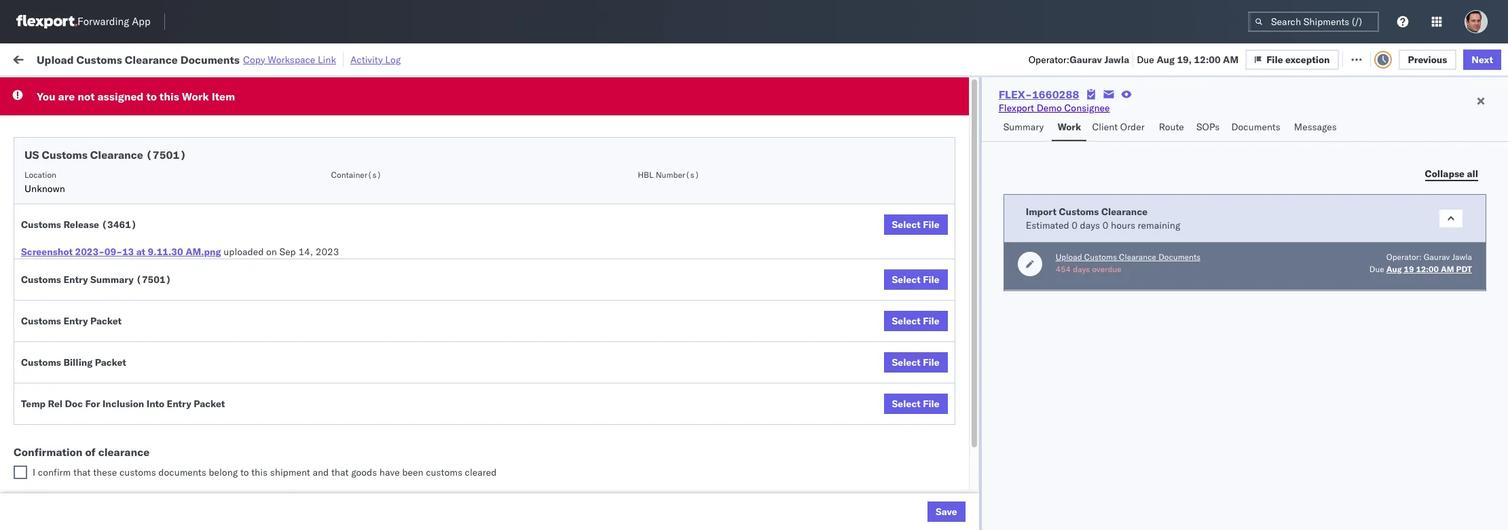 Task type: describe. For each thing, give the bounding box(es) containing it.
documents down screenshot 2023-09-13 at 9.11.30 am.png uploaded on sep 14, 2023 at the top left of page
[[151, 282, 200, 294]]

flex-1660288 link
[[999, 88, 1079, 101]]

flex id
[[889, 109, 915, 120]]

1 that from the left
[[73, 467, 91, 479]]

(3461)
[[101, 219, 137, 231]]

am for due aug 19 12:00 am pdt
[[1441, 264, 1454, 274]]

0 vertical spatial operator: gaurav jawla
[[1029, 53, 1130, 66]]

progress
[[213, 84, 247, 94]]

item
[[212, 90, 235, 103]]

3 hlxu6269489, from the top
[[1094, 223, 1164, 235]]

client for client name
[[614, 109, 636, 120]]

documents
[[158, 467, 206, 479]]

1 schedule pickup from los angeles, ca button from the top
[[31, 162, 198, 177]]

pickup for 4th schedule pickup from los angeles, ca button from the bottom of the page
[[74, 193, 103, 205]]

ca for 1st schedule pickup from los angeles, ca button from the top
[[186, 163, 198, 175]]

los for 4th schedule pickup from los angeles, ca button from the bottom of the page
[[128, 193, 143, 205]]

2 horizontal spatial work
[[1058, 121, 1081, 133]]

1 flex-1889466 from the top
[[911, 313, 981, 325]]

2 schedule delivery appointment link from the top
[[31, 222, 167, 235]]

us customs clearance (7501)
[[24, 148, 186, 162]]

action
[[1461, 53, 1491, 65]]

2 karl from the left
[[839, 492, 856, 504]]

2 11:59 pm pdt, nov 4, 2022 from the top
[[265, 163, 389, 176]]

3 flex-1889466 from the top
[[911, 373, 981, 385]]

container(s)
[[331, 170, 382, 180]]

select file button for customs entry packet
[[884, 311, 948, 331]]

schedule pickup from los angeles, ca for 4th schedule pickup from los angeles, ca button from the bottom of the page
[[31, 193, 198, 205]]

(7501) for customs entry summary (7501)
[[136, 274, 171, 286]]

angeles, inside the confirm pickup from los angeles, ca link
[[140, 372, 178, 384]]

sops button
[[1191, 115, 1226, 141]]

gaurav jawla
[[1339, 133, 1395, 146]]

2 schedule delivery appointment button from the top
[[31, 222, 167, 237]]

i confirm that these customs documents belong to this shipment and that goods have been customs cleared
[[33, 467, 497, 479]]

from for schedule pickup from los angeles, ca link for first schedule pickup from los angeles, ca button from the bottom of the page
[[106, 432, 126, 444]]

schedule delivery appointment button for 11:59 pm pst, dec 13, 2022
[[31, 341, 167, 356]]

for
[[85, 398, 100, 410]]

from for schedule pickup from rotterdam, netherlands link
[[106, 491, 126, 504]]

23, for angeles,
[[348, 373, 363, 385]]

angeles, down upload customs clearance documents link
[[146, 312, 183, 324]]

14,
[[298, 246, 313, 258]]

4 ceau7522281, from the top
[[1022, 253, 1092, 265]]

778 at risk
[[250, 53, 297, 65]]

flexport demo consignee link
[[999, 101, 1110, 115]]

select for customs release (3461)
[[892, 219, 921, 231]]

los for 1st schedule pickup from los angeles, ca button from the top
[[128, 163, 143, 175]]

5 hlxu6269489, from the top
[[1094, 283, 1164, 295]]

schedule delivery appointment button for 8:30 pm pst, jan 23, 2023
[[31, 461, 167, 476]]

all
[[1467, 167, 1478, 180]]

forwarding app link
[[16, 15, 151, 29]]

2 flex-1889466 from the top
[[911, 343, 981, 355]]

ca for 2nd schedule pickup from los angeles, ca button from the bottom
[[186, 312, 198, 324]]

client name
[[614, 109, 660, 120]]

pst, for schedule pickup from rotterdam, netherlands link
[[305, 492, 326, 504]]

3 nov from the top
[[335, 193, 352, 205]]

schedule pickup from los angeles, ca link for first schedule pickup from los angeles, ca button from the bottom of the page
[[31, 431, 198, 444]]

2 fcl from the top
[[536, 193, 554, 205]]

import customs clearance estimated 0 days 0 hours remaining
[[1026, 205, 1181, 231]]

3 hlxu8034992 from the top
[[1166, 223, 1233, 235]]

cleared
[[465, 467, 497, 479]]

23, for netherlands
[[345, 492, 360, 504]]

pickup for 2nd schedule pickup from los angeles, ca button from the bottom
[[74, 312, 103, 324]]

5 1846748 from the top
[[940, 253, 981, 265]]

0 horizontal spatial upload customs clearance documents button
[[31, 282, 200, 296]]

select file for customs billing packet
[[892, 357, 940, 369]]

hours
[[1111, 219, 1135, 231]]

8:30 for schedule delivery appointment
[[265, 462, 285, 474]]

from for schedule pickup from los angeles, ca link corresponding to 3rd schedule pickup from los angeles, ca button from the top
[[106, 252, 126, 265]]

0 horizontal spatial operator:
[[1029, 53, 1070, 66]]

schedule pickup from los angeles, ca link for 3rd schedule pickup from los angeles, ca button from the top
[[31, 252, 198, 265]]

select file for customs entry summary (7501)
[[892, 274, 940, 286]]

route button
[[1154, 115, 1191, 141]]

confirm pickup from los angeles, ca
[[31, 372, 193, 384]]

4 1889466 from the top
[[940, 402, 981, 415]]

confirm for confirm pickup from los angeles, ca
[[31, 372, 66, 384]]

fcl for the schedule delivery appointment link for 11:59 pm pdt, nov 4, 2022
[[536, 133, 554, 146]]

resize handle column header for the "deadline" button at the left top
[[425, 105, 441, 530]]

3 schedule pickup from los angeles, ca button from the top
[[31, 252, 198, 267]]

from for schedule pickup from los angeles, ca link related to 1st schedule pickup from los angeles, ca button from the top
[[106, 163, 126, 175]]

19,
[[1177, 53, 1192, 66]]

demo
[[1037, 102, 1062, 114]]

0 horizontal spatial on
[[266, 246, 277, 258]]

fcl for the schedule delivery appointment link related to 11:59 pm pst, dec 13, 2022
[[536, 343, 554, 355]]

1 horizontal spatial operator: gaurav jawla
[[1387, 252, 1472, 262]]

4 11:59 from the top
[[265, 253, 291, 265]]

454 days overdue
[[1056, 264, 1122, 274]]

billing
[[63, 357, 93, 369]]

pm for 3rd schedule pickup from los angeles, ca button from the top
[[294, 253, 308, 265]]

test123456 for 4th schedule pickup from los angeles, ca button from the bottom of the page schedule pickup from los angeles, ca link
[[1130, 193, 1188, 205]]

from for the confirm pickup from los angeles, ca link
[[100, 372, 120, 384]]

6 1846748 from the top
[[940, 283, 981, 295]]

rotterdam,
[[128, 491, 176, 504]]

select file button for customs entry summary (7501)
[[884, 270, 948, 290]]

187 on track
[[313, 53, 368, 65]]

2 1846748 from the top
[[940, 163, 981, 176]]

flexport demo consignee
[[999, 102, 1110, 114]]

1 1889466 from the top
[[940, 313, 981, 325]]

import work button
[[110, 43, 178, 74]]

schedule delivery appointment for 11:59 pm pst, dec 13, 2022
[[31, 342, 167, 354]]

angeles, down "us customs clearance (7501)"
[[146, 163, 183, 175]]

resize handle column header for the mode button
[[591, 105, 608, 530]]

select file button for temp rel doc for inclusion into entry packet
[[884, 394, 948, 414]]

mbl/mawb numbers button
[[1124, 107, 1318, 120]]

documents up in
[[181, 53, 240, 66]]

customs entry summary (7501)
[[21, 274, 171, 286]]

i
[[33, 467, 35, 479]]

12:00 for 19
[[1416, 264, 1439, 274]]

8:30 pm pst, jan 23, 2023 for schedule pickup from rotterdam, netherlands
[[265, 492, 386, 504]]

1 lagerfeld from the left
[[751, 492, 791, 504]]

clearance down workitem button
[[90, 148, 143, 162]]

confirm pickup from los angeles, ca button
[[31, 371, 193, 386]]

2 0 from the left
[[1103, 219, 1109, 231]]

flex
[[889, 109, 904, 120]]

status : ready for work, blocked, in progress
[[74, 84, 247, 94]]

fcl for the confirm pickup from los angeles, ca link
[[536, 373, 554, 385]]

activity log button
[[350, 52, 401, 67]]

pickup for schedule pickup from rotterdam, netherlands button
[[74, 491, 103, 504]]

4 flex-1889466 from the top
[[911, 402, 981, 415]]

customs billing packet
[[21, 357, 126, 369]]

1 horizontal spatial work
[[182, 90, 209, 103]]

2 account from the left
[[792, 492, 828, 504]]

schedule for 3rd schedule pickup from los angeles, ca button from the top
[[31, 252, 71, 265]]

pdt
[[1456, 264, 1472, 274]]

upload for rightmost upload customs clearance documents button
[[1056, 252, 1082, 262]]

flex-1660288
[[999, 88, 1079, 101]]

customs inside import customs clearance estimated 0 days 0 hours remaining
[[1059, 205, 1099, 218]]

5 ceau7522281, hlxu6269489, hlxu8034992 from the top
[[1022, 283, 1233, 295]]

inclusion
[[102, 398, 144, 410]]

order
[[1120, 121, 1145, 133]]

2 appointment from the top
[[111, 222, 167, 235]]

blocked,
[[167, 84, 201, 94]]

4 ocean fcl from the top
[[506, 343, 554, 355]]

ca for confirm pickup from los angeles, ca button
[[180, 372, 193, 384]]

client order button
[[1087, 115, 1154, 141]]

omkar savant
[[1339, 193, 1399, 205]]

mode
[[506, 109, 527, 120]]

confirmation of clearance
[[14, 446, 150, 459]]

11:59 pm pdt, nov 4, 2022 for schedule pickup from los angeles, ca link corresponding to 3rd schedule pickup from los angeles, ca button from the top
[[265, 253, 389, 265]]

workitem button
[[8, 107, 243, 120]]

los for confirm pickup from los angeles, ca button
[[123, 372, 138, 384]]

2 vertical spatial jawla
[[1452, 252, 1472, 262]]

risk
[[281, 53, 297, 65]]

sops
[[1197, 121, 1220, 133]]

4 nov from the top
[[335, 253, 352, 265]]

customs left billing
[[21, 357, 61, 369]]

2 ceau7522281, from the top
[[1022, 193, 1092, 205]]

clearance down 13
[[105, 282, 149, 294]]

11:59 pm pst, dec 13, 2022
[[265, 343, 395, 355]]

flex-1893174
[[911, 432, 981, 444]]

collapse all button
[[1417, 164, 1487, 184]]

assigned
[[97, 90, 144, 103]]

3 resize handle column header from the left
[[483, 105, 499, 530]]

: for status
[[98, 84, 101, 94]]

1 ceau7522281, hlxu6269489, hlxu8034992 from the top
[[1022, 133, 1233, 145]]

2 lagerfeld from the left
[[859, 492, 899, 504]]

link
[[318, 53, 336, 66]]

2 that from the left
[[331, 467, 349, 479]]

1 1846748 from the top
[[940, 133, 981, 146]]

5 test123456 from the top
[[1130, 283, 1188, 295]]

from for 4th schedule pickup from los angeles, ca button from the bottom of the page schedule pickup from los angeles, ca link
[[106, 193, 126, 205]]

1 account from the left
[[684, 492, 720, 504]]

goods
[[351, 467, 377, 479]]

resize handle column header for "client name" button
[[699, 105, 716, 530]]

3 ceau7522281, hlxu6269489, hlxu8034992 from the top
[[1022, 223, 1233, 235]]

resize handle column header for flex id button
[[999, 105, 1015, 530]]

schedule for schedule delivery appointment button for 11:59 pm pdt, nov 4, 2022
[[31, 133, 71, 145]]

customs up screenshot
[[21, 219, 61, 231]]

pst, for 8:30 pm pst, jan 23, 2023 the schedule delivery appointment link
[[305, 462, 326, 474]]

0 vertical spatial 2023
[[316, 246, 339, 258]]

12:00 for 19,
[[1194, 53, 1221, 66]]

import for import customs clearance estimated 0 days 0 hours remaining
[[1026, 205, 1057, 218]]

3 test123456 from the top
[[1130, 223, 1188, 235]]

unknown
[[24, 183, 65, 195]]

been
[[402, 467, 423, 479]]

appointment for 11:59 pm pst, dec 13, 2022
[[111, 342, 167, 354]]

schedule pickup from rotterdam, netherlands link
[[31, 491, 232, 504]]

1 vertical spatial summary
[[90, 274, 134, 286]]

flex-2130387 for schedule pickup from rotterdam, netherlands
[[911, 492, 981, 504]]

container
[[1022, 109, 1059, 120]]

these
[[93, 467, 117, 479]]

4 4, from the top
[[355, 253, 363, 265]]

2 flex-1846748 from the top
[[911, 163, 981, 176]]

1 vertical spatial days
[[1073, 264, 1090, 274]]

1 vertical spatial 23,
[[345, 462, 360, 474]]

5 flex-1846748 from the top
[[911, 253, 981, 265]]

pdt, for schedule delivery appointment button for 11:59 pm pdt, nov 4, 2022
[[311, 133, 332, 146]]

8:30 pm pst, jan 23, 2023 for schedule delivery appointment
[[265, 462, 386, 474]]

customs up status
[[76, 53, 122, 66]]

pdt, for 3rd schedule pickup from los angeles, ca button from the top
[[311, 253, 332, 265]]

belong
[[209, 467, 238, 479]]

0 horizontal spatial work
[[148, 53, 172, 65]]

schedule pickup from los angeles, ca link for 4th schedule pickup from los angeles, ca button from the bottom of the page
[[31, 192, 198, 205]]

1 customs from the left
[[119, 467, 156, 479]]

workspace
[[268, 53, 315, 66]]

pdt, for 4th schedule pickup from los angeles, ca button from the bottom of the page
[[311, 193, 332, 205]]

customs down screenshot
[[21, 274, 61, 286]]

mode button
[[499, 107, 594, 120]]

confirm pickup from los angeles, ca link
[[31, 371, 193, 385]]

select for temp rel doc for inclusion into entry packet
[[892, 398, 921, 410]]

2 ceau7522281, hlxu6269489, hlxu8034992 from the top
[[1022, 193, 1233, 205]]

have
[[380, 467, 400, 479]]

temp
[[21, 398, 46, 410]]

3 fcl from the top
[[536, 253, 554, 265]]

screenshot
[[21, 246, 73, 258]]

schedule for 1st schedule pickup from los angeles, ca button from the top
[[31, 163, 71, 175]]

2 schedule pickup from los angeles, ca button from the top
[[31, 192, 198, 207]]

consignee inside flexport demo consignee link
[[1064, 102, 1110, 114]]

11:59 pm pdt, nov 4, 2022 for 4th schedule pickup from los angeles, ca button from the bottom of the page schedule pickup from los angeles, ca link
[[265, 193, 389, 205]]

2 vertical spatial gaurav
[[1424, 252, 1450, 262]]

5 schedule pickup from los angeles, ca button from the top
[[31, 431, 198, 446]]

days inside import customs clearance estimated 0 days 0 hours remaining
[[1080, 219, 1100, 231]]

ca for first schedule pickup from los angeles, ca button from the bottom of the page
[[186, 432, 198, 444]]

savant
[[1370, 193, 1399, 205]]

1 horizontal spatial at
[[270, 53, 279, 65]]

schedule pickup from rotterdam, netherlands
[[31, 491, 232, 504]]

2 integration test account - karl lagerfeld from the left
[[723, 492, 899, 504]]

1 vertical spatial this
[[251, 467, 268, 479]]

4 flex-1846748 from the top
[[911, 223, 981, 235]]

schedule for 4th schedule pickup from los angeles, ca button from the bottom of the page
[[31, 193, 71, 205]]

resize handle column header for mbl/mawb numbers button
[[1316, 105, 1332, 530]]

delivery inside "link"
[[68, 402, 103, 414]]

pst, for the schedule delivery appointment link related to 11:59 pm pst, dec 13, 2022
[[311, 343, 332, 355]]

4 1846748 from the top
[[940, 223, 981, 235]]

11 resize handle column header from the left
[[1474, 105, 1490, 530]]

pm left container(s)
[[294, 163, 308, 176]]

1 4, from the top
[[355, 133, 363, 146]]

2130387 for schedule delivery appointment
[[940, 462, 981, 474]]

2 1889466 from the top
[[940, 343, 981, 355]]

message (0)
[[183, 53, 239, 65]]

documents button
[[1226, 115, 1289, 141]]

no
[[321, 84, 332, 94]]

confirm delivery button
[[31, 401, 103, 416]]

hlxu6269489, for 4th schedule pickup from los angeles, ca button from the bottom of the page
[[1094, 193, 1164, 205]]

778
[[250, 53, 268, 65]]

flex id button
[[882, 107, 1002, 120]]

confirm delivery link
[[31, 401, 103, 415]]

2 customs from the left
[[426, 467, 462, 479]]

from for 2nd schedule pickup from los angeles, ca button from the bottom schedule pickup from los angeles, ca link
[[106, 312, 126, 324]]

3 4, from the top
[[355, 193, 363, 205]]

summary inside button
[[1004, 121, 1044, 133]]

(7501) for us customs clearance (7501)
[[146, 148, 186, 162]]

upload for upload customs clearance documents link
[[31, 282, 62, 294]]

angeles, down into
[[146, 432, 183, 444]]

2 integration from the left
[[723, 492, 769, 504]]

2 11:59 from the top
[[265, 163, 291, 176]]

am.png
[[185, 246, 221, 258]]

screenshot 2023-09-13 at 9.11.30 am.png uploaded on sep 14, 2023
[[21, 246, 339, 258]]

angeles, up 9.11.30
[[146, 193, 183, 205]]

0 vertical spatial on
[[333, 53, 344, 65]]

6 flex-1846748 from the top
[[911, 283, 981, 295]]

upload customs clearance documents for upload customs clearance documents link
[[31, 282, 200, 294]]

clearance up work,
[[125, 53, 178, 66]]

documents down remaining
[[1159, 252, 1201, 262]]

forwarding
[[77, 15, 129, 28]]

1 flex-1846748 from the top
[[911, 133, 981, 146]]

omkar
[[1339, 193, 1367, 205]]

1 11:59 from the top
[[265, 133, 291, 146]]

pickup for confirm pickup from los angeles, ca button
[[68, 372, 98, 384]]



Task type: locate. For each thing, give the bounding box(es) containing it.
los for 2nd schedule pickup from los angeles, ca button from the bottom
[[128, 312, 143, 324]]

dec left 13,
[[334, 343, 352, 355]]

Search Shipments (/) text field
[[1248, 12, 1379, 32]]

aug 19 12:00 am pdt button
[[1387, 264, 1472, 274]]

resize handle column header for workitem button
[[240, 105, 257, 530]]

dec for 13,
[[334, 343, 352, 355]]

3 schedule pickup from los angeles, ca from the top
[[31, 252, 198, 265]]

1 - from the left
[[722, 492, 728, 504]]

1 horizontal spatial gaurav
[[1339, 133, 1369, 146]]

schedule for first schedule pickup from los angeles, ca button from the bottom of the page
[[31, 432, 71, 444]]

schedule for 11:59 pm pst, dec 13, 2022's schedule delivery appointment button
[[31, 342, 71, 354]]

3 schedule delivery appointment link from the top
[[31, 341, 167, 355]]

1660288
[[1032, 88, 1079, 101]]

pickup for 1st schedule pickup from los angeles, ca button from the top
[[74, 163, 103, 175]]

schedule delivery appointment button up 2023-
[[31, 222, 167, 237]]

0 horizontal spatial summary
[[90, 274, 134, 286]]

2 schedule from the top
[[31, 163, 71, 175]]

10 schedule from the top
[[31, 491, 71, 504]]

1 vertical spatial work
[[182, 90, 209, 103]]

2 schedule delivery appointment from the top
[[31, 222, 167, 235]]

2 numbers from the left
[[1180, 109, 1213, 120]]

messages
[[1294, 121, 1337, 133]]

8:30 for schedule pickup from rotterdam, netherlands
[[265, 492, 285, 504]]

5 fcl from the top
[[536, 373, 554, 385]]

schedule pickup from los angeles, ca for 2nd schedule pickup from los angeles, ca button from the bottom
[[31, 312, 198, 324]]

hlxu6269489, up hours on the right top of page
[[1094, 193, 1164, 205]]

schedule pickup from los angeles, ca down upload customs clearance documents link
[[31, 312, 198, 324]]

0 vertical spatial am
[[1223, 53, 1239, 66]]

flex-1846748 button
[[889, 130, 984, 149], [889, 130, 984, 149], [889, 160, 984, 179], [889, 160, 984, 179], [889, 190, 984, 209], [889, 190, 984, 209], [889, 220, 984, 239], [889, 220, 984, 239], [889, 250, 984, 269], [889, 250, 984, 269], [889, 279, 984, 298], [889, 279, 984, 298]]

appointment up the confirm pickup from los angeles, ca link
[[111, 342, 167, 354]]

customs
[[119, 467, 156, 479], [426, 467, 462, 479]]

1 pdt, from the top
[[311, 133, 332, 146]]

1 integration test account - karl lagerfeld from the left
[[614, 492, 791, 504]]

customs up the customs billing packet
[[21, 315, 61, 327]]

2 pdt, from the top
[[311, 163, 332, 176]]

0 vertical spatial upload customs clearance documents button
[[1056, 252, 1201, 264]]

2023-
[[75, 246, 105, 258]]

customs down clearance
[[119, 467, 156, 479]]

forwarding app
[[77, 15, 151, 28]]

are
[[58, 90, 75, 103]]

operator: gaurav jawla up aug 19 12:00 am pdt button
[[1387, 252, 1472, 262]]

confirm delivery
[[31, 402, 103, 414]]

5 select from the top
[[892, 398, 921, 410]]

1 ceau7522281, from the top
[[1022, 133, 1092, 145]]

4 test123456 from the top
[[1130, 253, 1188, 265]]

pst, left goods
[[305, 462, 326, 474]]

1 vertical spatial to
[[240, 467, 249, 479]]

deadline button
[[258, 107, 427, 120]]

overdue
[[1092, 264, 1122, 274]]

1 horizontal spatial operator:
[[1387, 252, 1422, 262]]

schedule
[[31, 133, 71, 145], [31, 163, 71, 175], [31, 193, 71, 205], [31, 222, 71, 235], [31, 252, 71, 265], [31, 312, 71, 324], [31, 342, 71, 354], [31, 432, 71, 444], [31, 461, 71, 474], [31, 491, 71, 504]]

pickup down billing
[[68, 372, 98, 384]]

2 hlxu6269489, from the top
[[1094, 193, 1164, 205]]

2 vertical spatial entry
[[167, 398, 191, 410]]

messages button
[[1289, 115, 1344, 141]]

schedule delivery appointment link up "us customs clearance (7501)"
[[31, 132, 167, 146]]

1 vertical spatial operator: gaurav jawla
[[1387, 252, 1472, 262]]

1 8:30 from the top
[[265, 462, 285, 474]]

8:30 down i confirm that these customs documents belong to this shipment and that goods have been customs cleared
[[265, 492, 285, 504]]

2 jan from the top
[[328, 492, 343, 504]]

to right belong
[[240, 467, 249, 479]]

appointment for 8:30 pm pst, jan 23, 2023
[[111, 461, 167, 474]]

ca for 3rd schedule pickup from los angeles, ca button from the top
[[186, 252, 198, 265]]

schedule pickup from los angeles, ca button up (3461) on the top left
[[31, 192, 198, 207]]

None checkbox
[[14, 466, 27, 479]]

3 select file button from the top
[[884, 311, 948, 331]]

Search Work text field
[[1051, 49, 1199, 69]]

operator: gaurav jawla up 1660288
[[1029, 53, 1130, 66]]

9.11.30
[[148, 246, 183, 258]]

upload customs clearance documents link
[[31, 282, 200, 295]]

0 vertical spatial client
[[614, 109, 636, 120]]

1 vertical spatial on
[[266, 246, 277, 258]]

los for first schedule pickup from los angeles, ca button from the bottom of the page
[[128, 432, 143, 444]]

0 horizontal spatial consignee
[[723, 109, 762, 120]]

2023 for schedule pickup from rotterdam, netherlands
[[363, 492, 386, 504]]

temp rel doc for inclusion into entry packet
[[21, 398, 225, 410]]

upload customs clearance documents down 09-
[[31, 282, 200, 294]]

0 vertical spatial work
[[148, 53, 172, 65]]

ready
[[104, 84, 128, 94]]

from inside schedule pickup from rotterdam, netherlands link
[[106, 491, 126, 504]]

clearance up overdue
[[1119, 252, 1157, 262]]

1 horizontal spatial karl
[[839, 492, 856, 504]]

5 ceau7522281, from the top
[[1022, 283, 1092, 295]]

from down these
[[106, 491, 126, 504]]

from up (3461) on the top left
[[106, 193, 126, 205]]

0 vertical spatial upload customs clearance documents
[[1056, 252, 1201, 262]]

2130387 up save
[[940, 492, 981, 504]]

angeles, up into
[[140, 372, 178, 384]]

schedule delivery appointment link for 11:59 pm pdt, nov 4, 2022
[[31, 132, 167, 146]]

0
[[1072, 219, 1078, 231], [1103, 219, 1109, 231]]

activity
[[350, 53, 383, 66]]

5 hlxu8034992 from the top
[[1166, 283, 1233, 295]]

delivery for 11:59 pm pdt, nov 4, 2022
[[74, 133, 109, 145]]

3 11:59 from the top
[[265, 193, 291, 205]]

upload customs clearance documents button down hours on the right top of page
[[1056, 252, 1201, 264]]

due aug 19, 12:00 am
[[1137, 53, 1239, 66]]

0 horizontal spatial this
[[159, 90, 179, 103]]

3 1889466 from the top
[[940, 373, 981, 385]]

4 select from the top
[[892, 357, 921, 369]]

at right 13
[[136, 246, 145, 258]]

am for due aug 19, 12:00 am
[[1223, 53, 1239, 66]]

0 horizontal spatial am
[[1223, 53, 1239, 66]]

customs up overdue
[[1084, 252, 1117, 262]]

: left no
[[316, 84, 318, 94]]

1 horizontal spatial lagerfeld
[[859, 492, 899, 504]]

schedule pickup from los angeles, ca link down upload customs clearance documents link
[[31, 311, 198, 325]]

schedule pickup from los angeles, ca up customs entry summary (7501)
[[31, 252, 198, 265]]

5 schedule pickup from los angeles, ca link from the top
[[31, 431, 198, 444]]

summary button
[[998, 115, 1052, 141]]

from right 2023-
[[106, 252, 126, 265]]

4 select file from the top
[[892, 357, 940, 369]]

1 vertical spatial 8:30
[[265, 492, 285, 504]]

1 horizontal spatial am
[[1441, 264, 1454, 274]]

4 schedule pickup from los angeles, ca button from the top
[[31, 311, 198, 326]]

hlxu6269489, down overdue
[[1094, 283, 1164, 295]]

client left the order
[[1092, 121, 1118, 133]]

that
[[73, 467, 91, 479], [331, 467, 349, 479]]

appointment down workitem button
[[111, 133, 167, 145]]

0 horizontal spatial to
[[146, 90, 157, 103]]

1 horizontal spatial account
[[792, 492, 828, 504]]

customs entry packet
[[21, 315, 122, 327]]

1 horizontal spatial upload customs clearance documents button
[[1056, 252, 1201, 264]]

2130387 for schedule pickup from rotterdam, netherlands
[[940, 492, 981, 504]]

23, down goods
[[345, 492, 360, 504]]

1 select file button from the top
[[884, 215, 948, 235]]

entry
[[63, 274, 88, 286], [63, 315, 88, 327], [167, 398, 191, 410]]

appointment up 13
[[111, 222, 167, 235]]

netherlands
[[179, 491, 232, 504]]

7 schedule from the top
[[31, 342, 71, 354]]

3 select file from the top
[[892, 315, 940, 327]]

pickup for first schedule pickup from los angeles, ca button from the bottom of the page
[[74, 432, 103, 444]]

flex-1889466 button
[[889, 309, 984, 328], [889, 309, 984, 328], [889, 339, 984, 358], [889, 339, 984, 358], [889, 369, 984, 388], [889, 369, 984, 388], [889, 399, 984, 418], [889, 399, 984, 418]]

import inside button
[[115, 53, 146, 65]]

0 vertical spatial dec
[[334, 343, 352, 355]]

1 confirm from the top
[[31, 372, 66, 384]]

hbl number(s)
[[638, 170, 700, 180]]

delivery for 11:59 pm pst, dec 13, 2022
[[74, 342, 109, 354]]

pm for 4th schedule pickup from los angeles, ca button from the bottom of the page
[[294, 193, 308, 205]]

1 horizontal spatial client
[[1092, 121, 1118, 133]]

mbl/mawb numbers
[[1130, 109, 1213, 120]]

confirm
[[38, 467, 71, 479]]

1 vertical spatial jawla
[[1372, 133, 1395, 146]]

1 vertical spatial client
[[1092, 121, 1118, 133]]

number(s)
[[656, 170, 700, 180]]

collapse all
[[1425, 167, 1478, 180]]

4:00
[[265, 373, 285, 385]]

schedule pickup from los angeles, ca button down temp rel doc for inclusion into entry packet
[[31, 431, 198, 446]]

5 ocean fcl from the top
[[506, 373, 554, 385]]

schedule for schedule pickup from rotterdam, netherlands button
[[31, 491, 71, 504]]

customs up customs entry packet
[[65, 282, 103, 294]]

0 horizontal spatial jawla
[[1105, 53, 1130, 66]]

1 0 from the left
[[1072, 219, 1078, 231]]

5 11:59 from the top
[[265, 343, 291, 355]]

0 right estimated
[[1072, 219, 1078, 231]]

container numbers
[[1022, 109, 1094, 120]]

packet for customs entry packet
[[90, 315, 122, 327]]

4 pdt, from the top
[[311, 253, 332, 265]]

pm down shipment
[[288, 492, 303, 504]]

23, right and
[[345, 462, 360, 474]]

6 fcl from the top
[[536, 492, 554, 504]]

los
[[128, 163, 143, 175], [128, 193, 143, 205], [128, 252, 143, 265], [128, 312, 143, 324], [123, 372, 138, 384], [128, 432, 143, 444]]

1 vertical spatial 8:30 pm pst, jan 23, 2023
[[265, 492, 386, 504]]

0 horizontal spatial client
[[614, 109, 636, 120]]

2 resize handle column header from the left
[[425, 105, 441, 530]]

1 schedule pickup from los angeles, ca from the top
[[31, 163, 198, 175]]

pickup
[[74, 163, 103, 175], [74, 193, 103, 205], [74, 252, 103, 265], [74, 312, 103, 324], [68, 372, 98, 384], [74, 432, 103, 444], [74, 491, 103, 504]]

3 1846748 from the top
[[940, 193, 981, 205]]

consignee inside consignee button
[[723, 109, 762, 120]]

schedule pickup from los angeles, ca link up (3461) on the top left
[[31, 192, 198, 205]]

flex-2130387 button
[[889, 459, 984, 478], [889, 459, 984, 478], [889, 489, 984, 508], [889, 489, 984, 508]]

0 vertical spatial entry
[[63, 274, 88, 286]]

pm up 14,
[[294, 193, 308, 205]]

0 left hours on the right top of page
[[1103, 219, 1109, 231]]

message
[[183, 53, 221, 65]]

aug for 19,
[[1157, 53, 1175, 66]]

previous button
[[1399, 49, 1457, 70]]

1 hlxu6269489, from the top
[[1094, 133, 1164, 145]]

schedule pickup from los angeles, ca for 3rd schedule pickup from los angeles, ca button from the top
[[31, 252, 198, 265]]

12:00 right 19,
[[1194, 53, 1221, 66]]

1 karl from the left
[[731, 492, 748, 504]]

schedule pickup from los angeles, ca link for 1st schedule pickup from los angeles, ca button from the top
[[31, 162, 198, 176]]

0 vertical spatial import
[[115, 53, 146, 65]]

5 schedule pickup from los angeles, ca from the top
[[31, 432, 198, 444]]

remaining
[[1138, 219, 1181, 231]]

1893174
[[940, 432, 981, 444]]

schedule delivery appointment
[[31, 133, 167, 145], [31, 222, 167, 235], [31, 342, 167, 354], [31, 461, 167, 474]]

file for customs entry packet
[[923, 315, 940, 327]]

clearance up hours on the right top of page
[[1101, 205, 1148, 218]]

: for snoozed
[[316, 84, 318, 94]]

jan for schedule pickup from rotterdam, netherlands
[[328, 492, 343, 504]]

pm up the 4:00 pm pst, dec 23, 2022
[[294, 343, 308, 355]]

hbl
[[638, 170, 654, 180]]

0 vertical spatial packet
[[90, 315, 122, 327]]

0 vertical spatial confirm
[[31, 372, 66, 384]]

summary
[[1004, 121, 1044, 133], [90, 274, 134, 286]]

operator: up 19
[[1387, 252, 1422, 262]]

0 vertical spatial jawla
[[1105, 53, 1130, 66]]

packet up confirm pickup from los angeles, ca
[[95, 357, 126, 369]]

on right 187
[[333, 53, 344, 65]]

3 ceau7522281, from the top
[[1022, 223, 1092, 235]]

2 8:30 pm pst, jan 23, 2023 from the top
[[265, 492, 386, 504]]

by:
[[49, 83, 62, 95]]

los up inclusion
[[123, 372, 138, 384]]

import for import work
[[115, 53, 146, 65]]

file for temp rel doc for inclusion into entry packet
[[923, 398, 940, 410]]

work
[[148, 53, 172, 65], [182, 90, 209, 103], [1058, 121, 1081, 133]]

from up temp rel doc for inclusion into entry packet
[[100, 372, 120, 384]]

1 vertical spatial gaurav
[[1339, 133, 1369, 146]]

at left risk
[[270, 53, 279, 65]]

2 flex-2130387 from the top
[[911, 492, 981, 504]]

schedule delivery appointment link for 8:30 pm pst, jan 23, 2023
[[31, 461, 167, 474]]

1 select file from the top
[[892, 219, 940, 231]]

4 ceau7522281, hlxu6269489, hlxu8034992 from the top
[[1022, 253, 1233, 265]]

import inside import customs clearance estimated 0 days 0 hours remaining
[[1026, 205, 1057, 218]]

0 vertical spatial 23,
[[348, 373, 363, 385]]

0 horizontal spatial operator: gaurav jawla
[[1029, 53, 1130, 66]]

hlxu6269489, up overdue
[[1094, 223, 1164, 235]]

account
[[684, 492, 720, 504], [792, 492, 828, 504]]

you
[[37, 90, 55, 103]]

0 vertical spatial aug
[[1157, 53, 1175, 66]]

copy workspace link button
[[243, 53, 336, 66]]

flex-1846748
[[911, 133, 981, 146], [911, 163, 981, 176], [911, 193, 981, 205], [911, 223, 981, 235], [911, 253, 981, 265], [911, 283, 981, 295]]

23, down 13,
[[348, 373, 363, 385]]

los for 3rd schedule pickup from los angeles, ca button from the top
[[128, 252, 143, 265]]

entry up the customs billing packet
[[63, 315, 88, 327]]

select file for customs entry packet
[[892, 315, 940, 327]]

5 schedule from the top
[[31, 252, 71, 265]]

3 schedule delivery appointment button from the top
[[31, 341, 167, 356]]

schedule pickup from los angeles, ca button down "us customs clearance (7501)"
[[31, 162, 198, 177]]

1 schedule delivery appointment button from the top
[[31, 132, 167, 147]]

los up clearance
[[128, 432, 143, 444]]

1 vertical spatial at
[[136, 246, 145, 258]]

schedule pickup from los angeles, ca link down "us customs clearance (7501)"
[[31, 162, 198, 176]]

1 horizontal spatial jawla
[[1372, 133, 1395, 146]]

upload down screenshot
[[31, 282, 62, 294]]

0 vertical spatial this
[[159, 90, 179, 103]]

1 horizontal spatial consignee
[[1064, 102, 1110, 114]]

save
[[936, 506, 957, 518]]

1 integration from the left
[[614, 492, 661, 504]]

upload
[[37, 53, 74, 66], [1056, 252, 1082, 262], [31, 282, 62, 294]]

delivery for 8:30 pm pst, jan 23, 2023
[[74, 461, 109, 474]]

file exception
[[1276, 53, 1339, 65], [1267, 53, 1330, 66]]

0 vertical spatial due
[[1137, 53, 1154, 66]]

3 ocean fcl from the top
[[506, 253, 554, 265]]

schedule delivery appointment for 8:30 pm pst, jan 23, 2023
[[31, 461, 167, 474]]

lagerfeld
[[751, 492, 791, 504], [859, 492, 899, 504]]

0 vertical spatial (7501)
[[146, 148, 186, 162]]

select for customs entry packet
[[892, 315, 921, 327]]

from up clearance
[[106, 432, 126, 444]]

jan down and
[[328, 492, 343, 504]]

10 resize handle column header from the left
[[1424, 105, 1440, 530]]

0 horizontal spatial aug
[[1157, 53, 1175, 66]]

0 vertical spatial flex-2130387
[[911, 462, 981, 474]]

11:59
[[265, 133, 291, 146], [265, 163, 291, 176], [265, 193, 291, 205], [265, 253, 291, 265], [265, 343, 291, 355]]

route
[[1159, 121, 1184, 133]]

customs right been
[[426, 467, 462, 479]]

11:59 pm pdt, nov 4, 2022 for the schedule delivery appointment link for 11:59 pm pdt, nov 4, 2022
[[265, 133, 389, 146]]

pm for schedule delivery appointment button associated with 8:30 pm pst, jan 23, 2023
[[288, 462, 303, 474]]

schedule delivery appointment button down of
[[31, 461, 167, 476]]

into
[[147, 398, 164, 410]]

am right 19,
[[1223, 53, 1239, 66]]

hlxu8034992 for the schedule delivery appointment link for 11:59 pm pdt, nov 4, 2022
[[1166, 133, 1233, 145]]

upload up the 454
[[1056, 252, 1082, 262]]

1 vertical spatial upload
[[1056, 252, 1082, 262]]

bosch ocean test
[[614, 133, 692, 146], [723, 133, 800, 146], [614, 163, 692, 176], [614, 193, 692, 205], [723, 193, 800, 205], [614, 253, 692, 265], [723, 253, 800, 265], [614, 343, 692, 355], [723, 343, 800, 355], [614, 373, 692, 385], [723, 373, 800, 385]]

pm for 11:59 pm pst, dec 13, 2022's schedule delivery appointment button
[[294, 343, 308, 355]]

documents inside button
[[1232, 121, 1281, 133]]

1 ocean fcl from the top
[[506, 133, 554, 146]]

12:00 right 19
[[1416, 264, 1439, 274]]

5 select file button from the top
[[884, 394, 948, 414]]

0 vertical spatial days
[[1080, 219, 1100, 231]]

2 vertical spatial work
[[1058, 121, 1081, 133]]

upload customs clearance documents for rightmost upload customs clearance documents button
[[1056, 252, 1201, 262]]

file for customs entry summary (7501)
[[923, 274, 940, 286]]

1 2130387 from the top
[[940, 462, 981, 474]]

jawla left 19,
[[1105, 53, 1130, 66]]

0 horizontal spatial gaurav
[[1070, 53, 1102, 66]]

0 vertical spatial gaurav
[[1070, 53, 1102, 66]]

1 horizontal spatial due
[[1370, 264, 1385, 274]]

9 resize handle column header from the left
[[1316, 105, 1332, 530]]

1 vertical spatial flex-2130387
[[911, 492, 981, 504]]

confirm inside "link"
[[31, 402, 66, 414]]

gaurav up aug 19 12:00 am pdt button
[[1424, 252, 1450, 262]]

schedule pickup from los angeles, ca for 1st schedule pickup from los angeles, ca button from the top
[[31, 163, 198, 175]]

0 horizontal spatial numbers
[[1061, 109, 1094, 120]]

schedule delivery appointment link up billing
[[31, 341, 167, 355]]

numbers
[[1061, 109, 1094, 120], [1180, 109, 1213, 120]]

4 select file button from the top
[[884, 352, 948, 373]]

entry right into
[[167, 398, 191, 410]]

file for customs release (3461)
[[923, 219, 940, 231]]

resize handle column header
[[240, 105, 257, 530], [425, 105, 441, 530], [483, 105, 499, 530], [591, 105, 608, 530], [699, 105, 716, 530], [866, 105, 882, 530], [999, 105, 1015, 530], [1107, 105, 1124, 530], [1316, 105, 1332, 530], [1424, 105, 1440, 530], [1474, 105, 1490, 530]]

ocean fcl for confirm pickup from los angeles, ca button
[[506, 373, 554, 385]]

pm right the uploaded
[[294, 253, 308, 265]]

2023 down goods
[[363, 492, 386, 504]]

numbers for mbl/mawb numbers
[[1180, 109, 1213, 120]]

0 vertical spatial 8:30
[[265, 462, 285, 474]]

1 vertical spatial 12:00
[[1416, 264, 1439, 274]]

resize handle column header for consignee button
[[866, 105, 882, 530]]

0 horizontal spatial upload customs clearance documents
[[31, 282, 200, 294]]

0 vertical spatial at
[[270, 53, 279, 65]]

rel
[[48, 398, 63, 410]]

pdt,
[[311, 133, 332, 146], [311, 163, 332, 176], [311, 193, 332, 205], [311, 253, 332, 265]]

0 horizontal spatial karl
[[731, 492, 748, 504]]

2023 left been
[[363, 462, 386, 474]]

us
[[24, 148, 39, 162]]

3 appointment from the top
[[111, 342, 167, 354]]

flex-1893174 button
[[889, 429, 984, 448], [889, 429, 984, 448]]

import up estimated
[[1026, 205, 1057, 218]]

1 vertical spatial upload customs clearance documents button
[[31, 282, 200, 296]]

4 appointment from the top
[[111, 461, 167, 474]]

on left the sep on the left top
[[266, 246, 277, 258]]

jawla up pdt
[[1452, 252, 1472, 262]]

2130387 down 1893174
[[940, 462, 981, 474]]

los down "us customs clearance (7501)"
[[128, 163, 143, 175]]

0 vertical spatial operator:
[[1029, 53, 1070, 66]]

file
[[1276, 53, 1293, 65], [1267, 53, 1283, 66], [923, 219, 940, 231], [923, 274, 940, 286], [923, 315, 940, 327], [923, 357, 940, 369], [923, 398, 940, 410]]

schedule pickup from los angeles, ca link for 2nd schedule pickup from los angeles, ca button from the bottom
[[31, 311, 198, 325]]

2 hlxu8034992 from the top
[[1166, 193, 1233, 205]]

flex-2130387 down the flex-1893174
[[911, 462, 981, 474]]

schedule delivery appointment link up 2023-
[[31, 222, 167, 235]]

3 schedule from the top
[[31, 193, 71, 205]]

snoozed
[[284, 84, 316, 94]]

confirm
[[31, 372, 66, 384], [31, 402, 66, 414]]

4 schedule pickup from los angeles, ca link from the top
[[31, 311, 198, 325]]

0 vertical spatial upload
[[37, 53, 74, 66]]

flex-1889466
[[911, 313, 981, 325], [911, 343, 981, 355], [911, 373, 981, 385], [911, 402, 981, 415]]

schedule delivery appointment down of
[[31, 461, 167, 474]]

2 vertical spatial upload
[[31, 282, 62, 294]]

4 hlxu8034992 from the top
[[1166, 253, 1233, 265]]

work,
[[144, 84, 165, 94]]

5 resize handle column header from the left
[[699, 105, 716, 530]]

0 horizontal spatial due
[[1137, 53, 1154, 66]]

angeles, right 13
[[146, 252, 183, 265]]

-
[[722, 492, 728, 504], [831, 492, 837, 504]]

pm for confirm pickup from los angeles, ca button
[[288, 373, 303, 385]]

select for customs billing packet
[[892, 357, 921, 369]]

0 horizontal spatial customs
[[119, 467, 156, 479]]

appointment for 11:59 pm pdt, nov 4, 2022
[[111, 133, 167, 145]]

0 horizontal spatial integration
[[614, 492, 661, 504]]

sep
[[279, 246, 296, 258]]

2 4, from the top
[[355, 163, 363, 176]]

2 nov from the top
[[335, 163, 352, 176]]

1 vertical spatial am
[[1441, 264, 1454, 274]]

location
[[24, 170, 56, 180]]

4 schedule pickup from los angeles, ca from the top
[[31, 312, 198, 324]]

1 horizontal spatial 12:00
[[1416, 264, 1439, 274]]

bosch
[[614, 133, 641, 146], [723, 133, 749, 146], [614, 163, 641, 176], [614, 193, 641, 205], [723, 193, 749, 205], [614, 253, 641, 265], [723, 253, 749, 265], [614, 343, 641, 355], [723, 343, 749, 355], [614, 373, 641, 385], [723, 373, 749, 385]]

3 flex-1846748 from the top
[[911, 193, 981, 205]]

0 horizontal spatial import
[[115, 53, 146, 65]]

2 vertical spatial 2023
[[363, 492, 386, 504]]

pickup down customs entry summary (7501)
[[74, 312, 103, 324]]

2 vertical spatial 23,
[[345, 492, 360, 504]]

ocean fcl for 4th schedule pickup from los angeles, ca button from the bottom of the page
[[506, 193, 554, 205]]

you are not assigned to this work item
[[37, 90, 235, 103]]

4 resize handle column header from the left
[[591, 105, 608, 530]]

4 schedule delivery appointment button from the top
[[31, 461, 167, 476]]

test
[[674, 133, 692, 146], [782, 133, 800, 146], [674, 163, 692, 176], [674, 193, 692, 205], [782, 193, 800, 205], [674, 253, 692, 265], [782, 253, 800, 265], [674, 343, 692, 355], [782, 343, 800, 355], [674, 373, 692, 385], [782, 373, 800, 385], [664, 492, 682, 504], [772, 492, 790, 504]]

1 horizontal spatial on
[[333, 53, 344, 65]]

ceau7522281, down container numbers
[[1022, 133, 1092, 145]]

1 horizontal spatial upload customs clearance documents
[[1056, 252, 1201, 262]]

2 horizontal spatial gaurav
[[1424, 252, 1450, 262]]

1 vertical spatial due
[[1370, 264, 1385, 274]]

2 - from the left
[[831, 492, 837, 504]]

0 vertical spatial 2130387
[[940, 462, 981, 474]]

ceau7522281, up the 454
[[1022, 223, 1092, 235]]

angeles,
[[146, 163, 183, 175], [146, 193, 183, 205], [146, 252, 183, 265], [146, 312, 183, 324], [140, 372, 178, 384], [146, 432, 183, 444]]

for
[[130, 84, 142, 94]]

los down upload customs clearance documents link
[[128, 312, 143, 324]]

1 horizontal spatial 0
[[1103, 219, 1109, 231]]

from inside the confirm pickup from los angeles, ca link
[[100, 372, 120, 384]]

schedule pickup from los angeles, ca button up customs entry summary (7501)
[[31, 252, 198, 267]]

2 vertical spatial packet
[[194, 398, 225, 410]]

1 jan from the top
[[328, 462, 343, 474]]

0 vertical spatial jan
[[328, 462, 343, 474]]

select for customs entry summary (7501)
[[892, 274, 921, 286]]

pst, for the confirm pickup from los angeles, ca link
[[305, 373, 326, 385]]

from down upload customs clearance documents link
[[106, 312, 126, 324]]

nov
[[335, 133, 352, 146], [335, 163, 352, 176], [335, 193, 352, 205], [335, 253, 352, 265]]

7 resize handle column header from the left
[[999, 105, 1015, 530]]

that right and
[[331, 467, 349, 479]]

schedule pickup from los angeles, ca down "us customs clearance (7501)"
[[31, 163, 198, 175]]

flex-2130387 for schedule delivery appointment
[[911, 462, 981, 474]]

1 vertical spatial jan
[[328, 492, 343, 504]]

clearance inside import customs clearance estimated 0 days 0 hours remaining
[[1101, 205, 1148, 218]]

confirm for confirm delivery
[[31, 402, 66, 414]]

1 vertical spatial entry
[[63, 315, 88, 327]]

2 confirm from the top
[[31, 402, 66, 414]]

work button
[[1052, 115, 1087, 141]]

select file button for customs release (3461)
[[884, 215, 948, 235]]

1 schedule from the top
[[31, 133, 71, 145]]

customs up location
[[42, 148, 88, 162]]

entry for packet
[[63, 315, 88, 327]]

0 horizontal spatial that
[[73, 467, 91, 479]]

3 schedule pickup from los angeles, ca link from the top
[[31, 252, 198, 265]]

hlxu6269489, for schedule delivery appointment button for 11:59 pm pdt, nov 4, 2022
[[1094, 133, 1164, 145]]

consignee
[[1064, 102, 1110, 114], [723, 109, 762, 120]]

schedule delivery appointment link for 11:59 pm pst, dec 13, 2022
[[31, 341, 167, 355]]

to
[[146, 90, 157, 103], [240, 467, 249, 479]]

pickup down "us customs clearance (7501)"
[[74, 163, 103, 175]]

schedule pickup from los angeles, ca up clearance
[[31, 432, 198, 444]]

schedule delivery appointment for 11:59 pm pdt, nov 4, 2022
[[31, 133, 167, 145]]

hlxu8034992 for schedule pickup from los angeles, ca link corresponding to 3rd schedule pickup from los angeles, ca button from the top
[[1166, 253, 1233, 265]]

4 schedule delivery appointment from the top
[[31, 461, 167, 474]]

schedule pickup from los angeles, ca for first schedule pickup from los angeles, ca button from the bottom of the page
[[31, 432, 198, 444]]

1 horizontal spatial to
[[240, 467, 249, 479]]

13,
[[354, 343, 369, 355]]

0 vertical spatial 12:00
[[1194, 53, 1221, 66]]

delivery
[[74, 133, 109, 145], [74, 222, 109, 235], [74, 342, 109, 354], [68, 402, 103, 414], [74, 461, 109, 474]]

pm for schedule pickup from rotterdam, netherlands button
[[288, 492, 303, 504]]

client left name
[[614, 109, 636, 120]]

1 8:30 pm pst, jan 23, 2023 from the top
[[265, 462, 386, 474]]

1 nov from the top
[[335, 133, 352, 146]]

batch action button
[[1411, 49, 1500, 69]]

due for due aug 19, 12:00 am
[[1137, 53, 1154, 66]]

select file button for customs billing packet
[[884, 352, 948, 373]]

flexport. image
[[16, 15, 77, 29]]

select file for customs release (3461)
[[892, 219, 940, 231]]

operator:
[[1029, 53, 1070, 66], [1387, 252, 1422, 262]]



Task type: vqa. For each thing, say whether or not it's contained in the screenshot.
9:00 am est, dec 24, 2022
no



